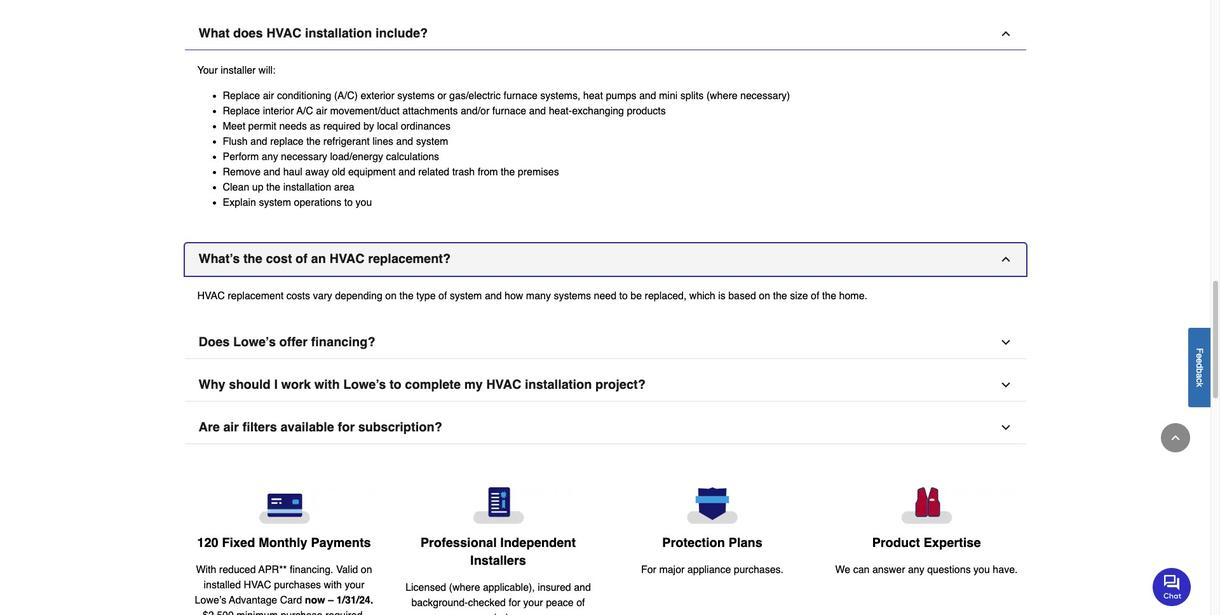 Task type: describe. For each thing, give the bounding box(es) containing it.
why
[[199, 378, 226, 392]]

i
[[274, 378, 278, 392]]

flush
[[223, 136, 248, 147]]

of right size
[[811, 291, 820, 302]]

120 fixed monthly payments
[[197, 536, 371, 551]]

b
[[1195, 368, 1205, 373]]

haul
[[283, 167, 303, 178]]

available
[[281, 420, 334, 435]]

from
[[478, 167, 498, 178]]

c
[[1195, 378, 1205, 383]]

by
[[364, 121, 374, 132]]

movement/duct
[[330, 106, 400, 117]]

what's
[[199, 252, 240, 266]]

a lowe's red vest icon. image
[[830, 488, 1024, 525]]

your inside licensed (where applicable), insured and background-checked for your peace of mind.
[[524, 598, 543, 609]]

should
[[229, 378, 271, 392]]

systems,
[[541, 90, 581, 102]]

with
[[196, 565, 216, 576]]

chevron up image inside scroll to top element
[[1170, 432, 1182, 444]]

installers
[[471, 554, 526, 568]]

as
[[310, 121, 321, 132]]

will:
[[259, 65, 276, 76]]

and left how
[[485, 291, 502, 302]]

does lowe's offer financing? button
[[185, 327, 1026, 359]]

a dark blue background check icon. image
[[401, 488, 595, 525]]

–
[[328, 595, 334, 607]]

questions
[[928, 565, 971, 576]]

a/c
[[297, 106, 313, 117]]

checked
[[468, 598, 506, 609]]

refrigerant
[[323, 136, 370, 147]]

project?
[[596, 378, 646, 392]]

1 horizontal spatial system
[[416, 136, 448, 147]]

lowe's inside button
[[343, 378, 386, 392]]

meet
[[223, 121, 245, 132]]

the left size
[[773, 291, 788, 302]]

and inside licensed (where applicable), insured and background-checked for your peace of mind.
[[574, 582, 591, 594]]

apr**
[[259, 565, 287, 576]]

1 vertical spatial furnace
[[493, 106, 526, 117]]

your
[[197, 65, 218, 76]]

chevron up image
[[1000, 27, 1012, 40]]

2 horizontal spatial to
[[620, 291, 628, 302]]

clean
[[223, 182, 249, 193]]

the left the type
[[400, 291, 414, 302]]

to inside replace air conditioning (a/c) exterior systems or gas/electric furnace systems, heat pumps and mini splits (where necessary) replace interior a/c air movement/duct attachments and/or furnace and heat-exchanging products meet permit needs as required by local ordinances flush and replace the refrigerant lines and system perform any necessary load/energy calculations remove and haul away old equipment and related trash from the premises clean up the installation area explain system operations to you
[[344, 197, 353, 209]]

mind.
[[486, 613, 511, 615]]

does
[[233, 26, 263, 41]]

your inside with reduced apr** financing. valid on installed hvac purchases with your lowe's advantage card
[[345, 580, 365, 591]]

the down as
[[307, 136, 321, 147]]

0 vertical spatial furnace
[[504, 90, 538, 102]]

applicable),
[[483, 582, 535, 594]]

calculations
[[386, 151, 439, 163]]

permit
[[248, 121, 277, 132]]

appliance
[[688, 565, 731, 576]]

replaced,
[[645, 291, 687, 302]]

independent
[[501, 536, 576, 551]]

needs
[[279, 121, 307, 132]]

complete
[[405, 378, 461, 392]]

expertise
[[924, 536, 981, 551]]

protection
[[663, 536, 725, 551]]

a blue badge icon. image
[[616, 488, 810, 525]]

up
[[252, 182, 264, 193]]

local
[[377, 121, 398, 132]]

what
[[199, 26, 230, 41]]

offer
[[279, 335, 308, 350]]

product
[[873, 536, 921, 551]]

financing?
[[311, 335, 376, 350]]

of inside licensed (where applicable), insured and background-checked for your peace of mind.
[[577, 598, 585, 609]]

your installer will:
[[197, 65, 276, 76]]

installed
[[204, 580, 241, 591]]

licensed
[[406, 582, 446, 594]]

does lowe's offer financing?
[[199, 335, 376, 350]]

purchases.
[[734, 565, 784, 576]]

necessary
[[281, 151, 327, 163]]

and left heat-
[[529, 106, 546, 117]]

reduced
[[219, 565, 256, 576]]

hvac down the what's
[[197, 291, 225, 302]]

licensed (where applicable), insured and background-checked for your peace of mind.
[[406, 582, 591, 615]]

which
[[690, 291, 716, 302]]

replacement?
[[368, 252, 451, 266]]

and up the 'products'
[[639, 90, 656, 102]]

have.
[[993, 565, 1018, 576]]

peace
[[546, 598, 574, 609]]

replace
[[270, 136, 304, 147]]

purchases
[[274, 580, 321, 591]]

can
[[854, 565, 870, 576]]

based
[[729, 291, 756, 302]]

chevron up image inside what's the cost of an hvac replacement? button
[[1000, 253, 1012, 266]]

the right from
[[501, 167, 515, 178]]

what's the cost of an hvac replacement? button
[[185, 243, 1026, 276]]

financing.
[[290, 565, 333, 576]]

how
[[505, 291, 523, 302]]

2 e from the top
[[1195, 358, 1205, 363]]

attachments
[[403, 106, 458, 117]]

need
[[594, 291, 617, 302]]

professional independent installers
[[421, 536, 576, 568]]

costs
[[287, 291, 310, 302]]

chevron down image for does lowe's offer financing?
[[1000, 336, 1012, 349]]

2 horizontal spatial air
[[316, 106, 327, 117]]

for inside 'are air filters available for subscription?' 'button'
[[338, 420, 355, 435]]

remove
[[223, 167, 261, 178]]

load/energy
[[330, 151, 383, 163]]

are air filters available for subscription?
[[199, 420, 442, 435]]



Task type: locate. For each thing, give the bounding box(es) containing it.
of left an
[[296, 252, 308, 266]]

2 vertical spatial system
[[450, 291, 482, 302]]

insured
[[538, 582, 571, 594]]

0 horizontal spatial your
[[345, 580, 365, 591]]

furnace right and/or
[[493, 106, 526, 117]]

0 vertical spatial any
[[262, 151, 278, 163]]

advantage
[[229, 595, 277, 607]]

you left have.
[[974, 565, 990, 576]]

for down the applicable),
[[509, 598, 521, 609]]

pumps
[[606, 90, 637, 102]]

0 vertical spatial with
[[315, 378, 340, 392]]

and down calculations
[[399, 167, 416, 178]]

any inside replace air conditioning (a/c) exterior systems or gas/electric furnace systems, heat pumps and mini splits (where necessary) replace interior a/c air movement/duct attachments and/or furnace and heat-exchanging products meet permit needs as required by local ordinances flush and replace the refrigerant lines and system perform any necessary load/energy calculations remove and haul away old equipment and related trash from the premises clean up the installation area explain system operations to you
[[262, 151, 278, 163]]

2 replace from the top
[[223, 106, 260, 117]]

conditioning
[[277, 90, 331, 102]]

installer
[[221, 65, 256, 76]]

system right the type
[[450, 291, 482, 302]]

background-
[[412, 598, 468, 609]]

system
[[416, 136, 448, 147], [259, 197, 291, 209], [450, 291, 482, 302]]

0 horizontal spatial to
[[344, 197, 353, 209]]

0 vertical spatial air
[[263, 90, 274, 102]]

1 vertical spatial you
[[974, 565, 990, 576]]

1 horizontal spatial air
[[263, 90, 274, 102]]

depending
[[335, 291, 383, 302]]

hvac up advantage
[[244, 580, 271, 591]]

1 replace from the top
[[223, 90, 260, 102]]

on for depending
[[385, 291, 397, 302]]

old
[[332, 167, 346, 178]]

chevron down image
[[1000, 379, 1012, 392]]

0 vertical spatial your
[[345, 580, 365, 591]]

0 vertical spatial chevron down image
[[1000, 336, 1012, 349]]

to inside button
[[390, 378, 402, 392]]

chevron down image for are air filters available for subscription?
[[1000, 422, 1012, 434]]

0 horizontal spatial lowe's
[[195, 595, 226, 607]]

0 horizontal spatial you
[[356, 197, 372, 209]]

and up calculations
[[396, 136, 413, 147]]

systems inside replace air conditioning (a/c) exterior systems or gas/electric furnace systems, heat pumps and mini splits (where necessary) replace interior a/c air movement/duct attachments and/or furnace and heat-exchanging products meet permit needs as required by local ordinances flush and replace the refrigerant lines and system perform any necessary load/energy calculations remove and haul away old equipment and related trash from the premises clean up the installation area explain system operations to you
[[398, 90, 435, 102]]

mini
[[659, 90, 678, 102]]

with
[[315, 378, 340, 392], [324, 580, 342, 591]]

explain
[[223, 197, 256, 209]]

1 chevron down image from the top
[[1000, 336, 1012, 349]]

equipment
[[348, 167, 396, 178]]

2 chevron down image from the top
[[1000, 422, 1012, 434]]

to down area
[[344, 197, 353, 209]]

d
[[1195, 363, 1205, 368]]

1 vertical spatial with
[[324, 580, 342, 591]]

for inside licensed (where applicable), insured and background-checked for your peace of mind.
[[509, 598, 521, 609]]

on right "depending"
[[385, 291, 397, 302]]

on for valid
[[361, 565, 372, 576]]

fixed
[[222, 536, 255, 551]]

we can answer any questions you have.
[[836, 565, 1018, 576]]

installation inside replace air conditioning (a/c) exterior systems or gas/electric furnace systems, heat pumps and mini splits (where necessary) replace interior a/c air movement/duct attachments and/or furnace and heat-exchanging products meet permit needs as required by local ordinances flush and replace the refrigerant lines and system perform any necessary load/energy calculations remove and haul away old equipment and related trash from the premises clean up the installation area explain system operations to you
[[283, 182, 331, 193]]

product expertise
[[873, 536, 981, 551]]

installation left project?
[[525, 378, 592, 392]]

of right peace
[[577, 598, 585, 609]]

e
[[1195, 353, 1205, 358], [1195, 358, 1205, 363]]

the right up
[[266, 182, 281, 193]]

any right answer
[[908, 565, 925, 576]]

2 horizontal spatial lowe's
[[343, 378, 386, 392]]

lowe's
[[233, 335, 276, 350], [343, 378, 386, 392], [195, 595, 226, 607]]

systems left need
[[554, 291, 591, 302]]

we
[[836, 565, 851, 576]]

2 horizontal spatial system
[[450, 291, 482, 302]]

lines
[[373, 136, 394, 147]]

on inside with reduced apr** financing. valid on installed hvac purchases with your lowe's advantage card
[[361, 565, 372, 576]]

1 e from the top
[[1195, 353, 1205, 358]]

(where up checked
[[449, 582, 480, 594]]

2 vertical spatial to
[[390, 378, 402, 392]]

0 vertical spatial system
[[416, 136, 448, 147]]

with inside with reduced apr** financing. valid on installed hvac purchases with your lowe's advantage card
[[324, 580, 342, 591]]

hvac right the does
[[266, 26, 302, 41]]

chevron down image inside 'are air filters available for subscription?' 'button'
[[1000, 422, 1012, 434]]

to
[[344, 197, 353, 209], [620, 291, 628, 302], [390, 378, 402, 392]]

2 vertical spatial lowe's
[[195, 595, 226, 607]]

lowe's inside with reduced apr** financing. valid on installed hvac purchases with your lowe's advantage card
[[195, 595, 226, 607]]

for major appliance purchases.
[[641, 565, 784, 576]]

to left be on the top right
[[620, 291, 628, 302]]

0 horizontal spatial system
[[259, 197, 291, 209]]

ordinances
[[401, 121, 451, 132]]

0 horizontal spatial chevron up image
[[1000, 253, 1012, 266]]

0 vertical spatial systems
[[398, 90, 435, 102]]

chevron down image down chevron down icon
[[1000, 422, 1012, 434]]

2 vertical spatial installation
[[525, 378, 592, 392]]

systems
[[398, 90, 435, 102], [554, 291, 591, 302]]

interior
[[263, 106, 294, 117]]

1 horizontal spatial any
[[908, 565, 925, 576]]

hvac inside what's the cost of an hvac replacement? button
[[330, 252, 365, 266]]

system down ordinances
[[416, 136, 448, 147]]

my
[[465, 378, 483, 392]]

air up interior
[[263, 90, 274, 102]]

now – 1/31/24.
[[305, 595, 373, 607]]

0 horizontal spatial any
[[262, 151, 278, 163]]

vary
[[313, 291, 332, 302]]

1 horizontal spatial lowe's
[[233, 335, 276, 350]]

f e e d b a c k
[[1195, 348, 1205, 387]]

and right insured on the bottom of the page
[[574, 582, 591, 594]]

e up b
[[1195, 358, 1205, 363]]

1 horizontal spatial on
[[385, 291, 397, 302]]

1 vertical spatial to
[[620, 291, 628, 302]]

2 horizontal spatial on
[[759, 291, 771, 302]]

any down replace
[[262, 151, 278, 163]]

any
[[262, 151, 278, 163], [908, 565, 925, 576]]

(where right splits
[[707, 90, 738, 102]]

1 horizontal spatial your
[[524, 598, 543, 609]]

furnace left systems,
[[504, 90, 538, 102]]

an
[[311, 252, 326, 266]]

on right valid
[[361, 565, 372, 576]]

area
[[334, 182, 355, 193]]

scroll to top element
[[1162, 423, 1191, 453]]

1 vertical spatial installation
[[283, 182, 331, 193]]

are
[[199, 420, 220, 435]]

the
[[307, 136, 321, 147], [501, 167, 515, 178], [266, 182, 281, 193], [243, 252, 262, 266], [400, 291, 414, 302], [773, 291, 788, 302], [823, 291, 837, 302]]

1 vertical spatial any
[[908, 565, 925, 576]]

hvac right my
[[486, 378, 522, 392]]

0 vertical spatial for
[[338, 420, 355, 435]]

1 vertical spatial systems
[[554, 291, 591, 302]]

splits
[[681, 90, 704, 102]]

replace down installer
[[223, 90, 260, 102]]

and/or
[[461, 106, 490, 117]]

gas/electric
[[450, 90, 501, 102]]

0 vertical spatial replace
[[223, 90, 260, 102]]

(where inside replace air conditioning (a/c) exterior systems or gas/electric furnace systems, heat pumps and mini splits (where necessary) replace interior a/c air movement/duct attachments and/or furnace and heat-exchanging products meet permit needs as required by local ordinances flush and replace the refrigerant lines and system perform any necessary load/energy calculations remove and haul away old equipment and related trash from the premises clean up the installation area explain system operations to you
[[707, 90, 738, 102]]

0 horizontal spatial for
[[338, 420, 355, 435]]

0 horizontal spatial systems
[[398, 90, 435, 102]]

the inside button
[[243, 252, 262, 266]]

1 horizontal spatial systems
[[554, 291, 591, 302]]

installation down the away
[[283, 182, 331, 193]]

for right available
[[338, 420, 355, 435]]

system down up
[[259, 197, 291, 209]]

on right based
[[759, 291, 771, 302]]

trash
[[452, 167, 475, 178]]

hvac replacement costs vary depending on the type of system and how many systems need to be replaced, which is based on the size of the home.
[[197, 291, 868, 302]]

related
[[418, 167, 450, 178]]

(where inside licensed (where applicable), insured and background-checked for your peace of mind.
[[449, 582, 480, 594]]

protection plans
[[663, 536, 763, 551]]

with right the 'work'
[[315, 378, 340, 392]]

replace air conditioning (a/c) exterior systems or gas/electric furnace systems, heat pumps and mini splits (where necessary) replace interior a/c air movement/duct attachments and/or furnace and heat-exchanging products meet permit needs as required by local ordinances flush and replace the refrigerant lines and system perform any necessary load/energy calculations remove and haul away old equipment and related trash from the premises clean up the installation area explain system operations to you
[[223, 90, 790, 209]]

the left home. at the top right of the page
[[823, 291, 837, 302]]

include?
[[376, 26, 428, 41]]

1 vertical spatial chevron down image
[[1000, 422, 1012, 434]]

answer
[[873, 565, 906, 576]]

what does hvac installation include?
[[199, 26, 428, 41]]

air for conditioning
[[263, 90, 274, 102]]

f
[[1195, 348, 1205, 353]]

chevron down image inside does lowe's offer financing? button
[[1000, 336, 1012, 349]]

2 vertical spatial air
[[223, 420, 239, 435]]

1 vertical spatial your
[[524, 598, 543, 609]]

many
[[526, 291, 551, 302]]

0 horizontal spatial (where
[[449, 582, 480, 594]]

and down permit
[[251, 136, 268, 147]]

1 horizontal spatial chevron up image
[[1170, 432, 1182, 444]]

the left cost
[[243, 252, 262, 266]]

air up as
[[316, 106, 327, 117]]

exchanging
[[572, 106, 624, 117]]

operations
[[294, 197, 342, 209]]

with up –
[[324, 580, 342, 591]]

0 vertical spatial lowe's
[[233, 335, 276, 350]]

to left complete
[[390, 378, 402, 392]]

hvac
[[266, 26, 302, 41], [330, 252, 365, 266], [197, 291, 225, 302], [486, 378, 522, 392], [244, 580, 271, 591]]

0 vertical spatial chevron up image
[[1000, 253, 1012, 266]]

lowe's inside button
[[233, 335, 276, 350]]

filters
[[242, 420, 277, 435]]

hvac inside with reduced apr** financing. valid on installed hvac purchases with your lowe's advantage card
[[244, 580, 271, 591]]

1 horizontal spatial (where
[[707, 90, 738, 102]]

your
[[345, 580, 365, 591], [524, 598, 543, 609]]

heat-
[[549, 106, 572, 117]]

replacement
[[228, 291, 284, 302]]

chevron down image
[[1000, 336, 1012, 349], [1000, 422, 1012, 434]]

1 horizontal spatial for
[[509, 598, 521, 609]]

1 vertical spatial (where
[[449, 582, 480, 594]]

hvac inside the why should i work with lowe's to complete my hvac installation project? button
[[486, 378, 522, 392]]

1 vertical spatial for
[[509, 598, 521, 609]]

lowe's left 'offer'
[[233, 335, 276, 350]]

air for filters
[[223, 420, 239, 435]]

replace
[[223, 90, 260, 102], [223, 106, 260, 117]]

0 horizontal spatial air
[[223, 420, 239, 435]]

with reduced apr** financing. valid on installed hvac purchases with your lowe's advantage card
[[195, 565, 372, 607]]

systems up attachments
[[398, 90, 435, 102]]

1 vertical spatial lowe's
[[343, 378, 386, 392]]

(where
[[707, 90, 738, 102], [449, 582, 480, 594]]

1 vertical spatial replace
[[223, 106, 260, 117]]

your up 1/31/24.
[[345, 580, 365, 591]]

and up up
[[264, 167, 281, 178]]

heat
[[583, 90, 603, 102]]

1/31/24.
[[337, 595, 373, 607]]

you down equipment
[[356, 197, 372, 209]]

1 horizontal spatial you
[[974, 565, 990, 576]]

necessary)
[[741, 90, 790, 102]]

required
[[323, 121, 361, 132]]

subscription?
[[358, 420, 442, 435]]

you
[[356, 197, 372, 209], [974, 565, 990, 576]]

what does hvac installation include? button
[[185, 18, 1026, 50]]

f e e d b a c k button
[[1189, 328, 1211, 407]]

0 vertical spatial installation
[[305, 26, 372, 41]]

(a/c)
[[334, 90, 358, 102]]

e up d
[[1195, 353, 1205, 358]]

0 vertical spatial to
[[344, 197, 353, 209]]

air right the are at the bottom left of the page
[[223, 420, 239, 435]]

hvac inside what does hvac installation include? button
[[266, 26, 302, 41]]

you inside replace air conditioning (a/c) exterior systems or gas/electric furnace systems, heat pumps and mini splits (where necessary) replace interior a/c air movement/duct attachments and/or furnace and heat-exchanging products meet permit needs as required by local ordinances flush and replace the refrigerant lines and system perform any necessary load/energy calculations remove and haul away old equipment and related trash from the premises clean up the installation area explain system operations to you
[[356, 197, 372, 209]]

of right the type
[[439, 291, 447, 302]]

air inside 'are air filters available for subscription?' 'button'
[[223, 420, 239, 435]]

1 vertical spatial air
[[316, 106, 327, 117]]

hvac right an
[[330, 252, 365, 266]]

premises
[[518, 167, 559, 178]]

major
[[660, 565, 685, 576]]

perform
[[223, 151, 259, 163]]

chat invite button image
[[1153, 567, 1192, 606]]

be
[[631, 291, 642, 302]]

away
[[305, 167, 329, 178]]

1 vertical spatial chevron up image
[[1170, 432, 1182, 444]]

1 vertical spatial system
[[259, 197, 291, 209]]

a dark blue credit card icon. image
[[187, 488, 381, 525]]

is
[[719, 291, 726, 302]]

1 horizontal spatial to
[[390, 378, 402, 392]]

120
[[197, 536, 218, 551]]

your down insured on the bottom of the page
[[524, 598, 543, 609]]

lowe's down the installed
[[195, 595, 226, 607]]

replace up meet
[[223, 106, 260, 117]]

of inside button
[[296, 252, 308, 266]]

installation up (a/c)
[[305, 26, 372, 41]]

with inside button
[[315, 378, 340, 392]]

lowe's down financing?
[[343, 378, 386, 392]]

0 vertical spatial you
[[356, 197, 372, 209]]

0 vertical spatial (where
[[707, 90, 738, 102]]

chevron up image
[[1000, 253, 1012, 266], [1170, 432, 1182, 444]]

0 horizontal spatial on
[[361, 565, 372, 576]]

chevron down image up chevron down icon
[[1000, 336, 1012, 349]]



Task type: vqa. For each thing, say whether or not it's contained in the screenshot.
5th 'Add to Cart' LIST ITEM ADD TO CART link
no



